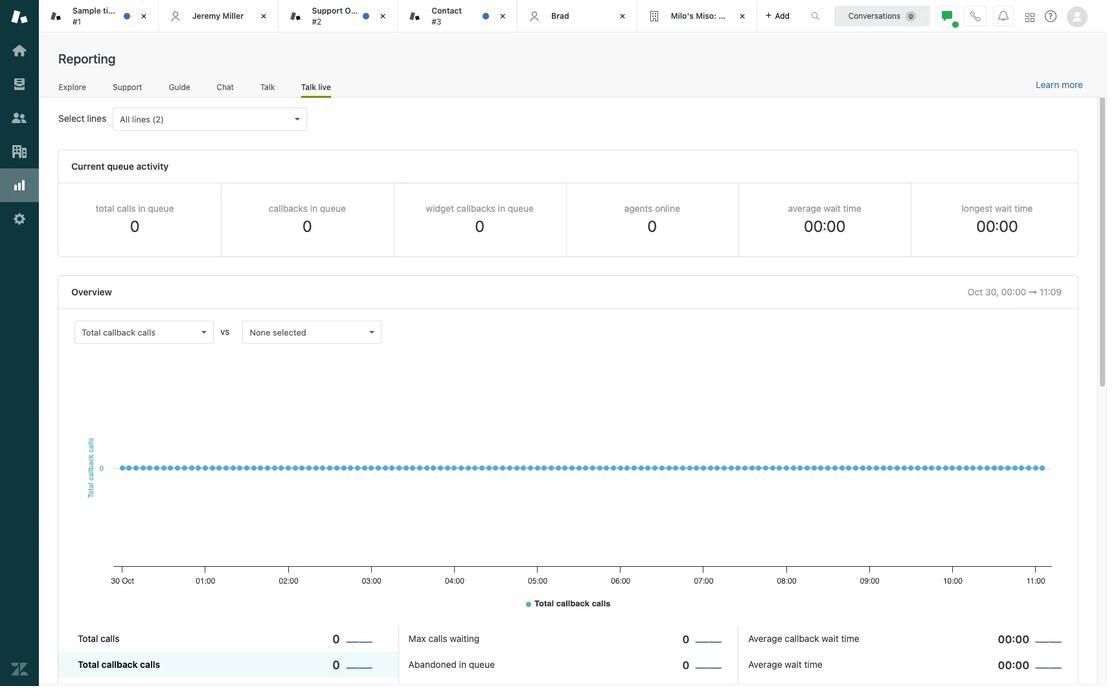 Task type: locate. For each thing, give the bounding box(es) containing it.
more
[[1062, 79, 1083, 90]]

add
[[775, 11, 790, 20]]

1 horizontal spatial close image
[[377, 10, 390, 23]]

live
[[318, 82, 331, 92]]

support
[[312, 6, 343, 16], [113, 82, 142, 92]]

close image left #3
[[377, 10, 390, 23]]

conversations button
[[834, 6, 930, 26]]

close image for #2
[[377, 10, 390, 23]]

close image right miller
[[257, 10, 270, 23]]

close image left 'add' popup button
[[736, 10, 749, 23]]

#1 tab
[[39, 0, 159, 32]]

0 horizontal spatial support
[[113, 82, 142, 92]]

notifications image
[[998, 11, 1009, 21]]

close image right brad
[[616, 10, 629, 23]]

1 horizontal spatial support
[[312, 6, 343, 16]]

close image inside #1 tab
[[137, 10, 150, 23]]

talk left live
[[301, 82, 316, 92]]

1 vertical spatial support
[[113, 82, 142, 92]]

support up #2
[[312, 6, 343, 16]]

close image
[[257, 10, 270, 23], [496, 10, 509, 23], [616, 10, 629, 23], [736, 10, 749, 23]]

talk
[[260, 82, 275, 92], [301, 82, 316, 92]]

learn more link
[[1036, 79, 1083, 91]]

4 close image from the left
[[736, 10, 749, 23]]

support down reporting
[[113, 82, 142, 92]]

button displays agent's chat status as online. image
[[942, 11, 952, 21]]

2 tab from the left
[[398, 0, 518, 32]]

1 close image from the left
[[137, 10, 150, 23]]

close image right contact #3
[[496, 10, 509, 23]]

support outreach #2
[[312, 6, 380, 26]]

talk live
[[301, 82, 331, 92]]

0 horizontal spatial close image
[[137, 10, 150, 23]]

2 talk from the left
[[301, 82, 316, 92]]

1 horizontal spatial talk
[[301, 82, 316, 92]]

add button
[[757, 0, 797, 32]]

close image for #1
[[137, 10, 150, 23]]

#3
[[432, 17, 441, 26]]

#1
[[73, 17, 81, 26]]

main element
[[0, 0, 39, 686]]

brad tab
[[518, 0, 637, 32]]

tab containing support outreach
[[278, 0, 398, 32]]

close image inside jeremy miller tab
[[257, 10, 270, 23]]

jeremy miller tab
[[159, 0, 278, 32]]

3 tab from the left
[[637, 0, 757, 32]]

close image inside tab
[[377, 10, 390, 23]]

talk inside talk live link
[[301, 82, 316, 92]]

talk for talk live
[[301, 82, 316, 92]]

close image left 'jeremy'
[[137, 10, 150, 23]]

2 close image from the left
[[377, 10, 390, 23]]

contact
[[432, 6, 462, 16]]

0 vertical spatial support
[[312, 6, 343, 16]]

support inside support outreach #2
[[312, 6, 343, 16]]

customers image
[[11, 109, 28, 126]]

support link
[[112, 82, 143, 96]]

zendesk products image
[[1026, 13, 1035, 22]]

reporting image
[[11, 177, 28, 194]]

talk right chat
[[260, 82, 275, 92]]

explore
[[59, 82, 86, 92]]

0 horizontal spatial talk
[[260, 82, 275, 92]]

1 tab from the left
[[278, 0, 398, 32]]

3 close image from the left
[[616, 10, 629, 23]]

2 close image from the left
[[496, 10, 509, 23]]

close image inside "brad" tab
[[616, 10, 629, 23]]

talk inside talk 'link'
[[260, 82, 275, 92]]

1 talk from the left
[[260, 82, 275, 92]]

jeremy
[[192, 11, 220, 21]]

1 close image from the left
[[257, 10, 270, 23]]

support for support
[[113, 82, 142, 92]]

support for support outreach #2
[[312, 6, 343, 16]]

talk live link
[[301, 82, 331, 98]]

close image
[[137, 10, 150, 23], [377, 10, 390, 23]]

chat
[[217, 82, 234, 92]]

tab
[[278, 0, 398, 32], [398, 0, 518, 32], [637, 0, 757, 32]]



Task type: vqa. For each thing, say whether or not it's contained in the screenshot.
Organizations icon
yes



Task type: describe. For each thing, give the bounding box(es) containing it.
outreach
[[345, 6, 380, 16]]

talk for talk
[[260, 82, 275, 92]]

get started image
[[11, 42, 28, 59]]

zendesk image
[[11, 661, 28, 678]]

talk link
[[260, 82, 275, 96]]

views image
[[11, 76, 28, 93]]

explore link
[[58, 82, 86, 96]]

tabs tab list
[[39, 0, 797, 32]]

tab containing contact
[[398, 0, 518, 32]]

contact #3
[[432, 6, 462, 26]]

learn
[[1036, 79, 1059, 90]]

brad
[[551, 11, 569, 21]]

guide link
[[168, 82, 190, 96]]

close image for "brad" tab
[[616, 10, 629, 23]]

miller
[[222, 11, 244, 21]]

reporting
[[58, 51, 116, 66]]

zendesk support image
[[11, 8, 28, 25]]

jeremy miller
[[192, 11, 244, 21]]

close image for 1st tab from right
[[736, 10, 749, 23]]

chat link
[[216, 82, 234, 96]]

learn more
[[1036, 79, 1083, 90]]

organizations image
[[11, 143, 28, 160]]

#2
[[312, 17, 322, 26]]

conversations
[[848, 11, 901, 20]]

admin image
[[11, 211, 28, 227]]

guide
[[169, 82, 190, 92]]

get help image
[[1045, 10, 1057, 22]]

close image for jeremy miller tab
[[257, 10, 270, 23]]



